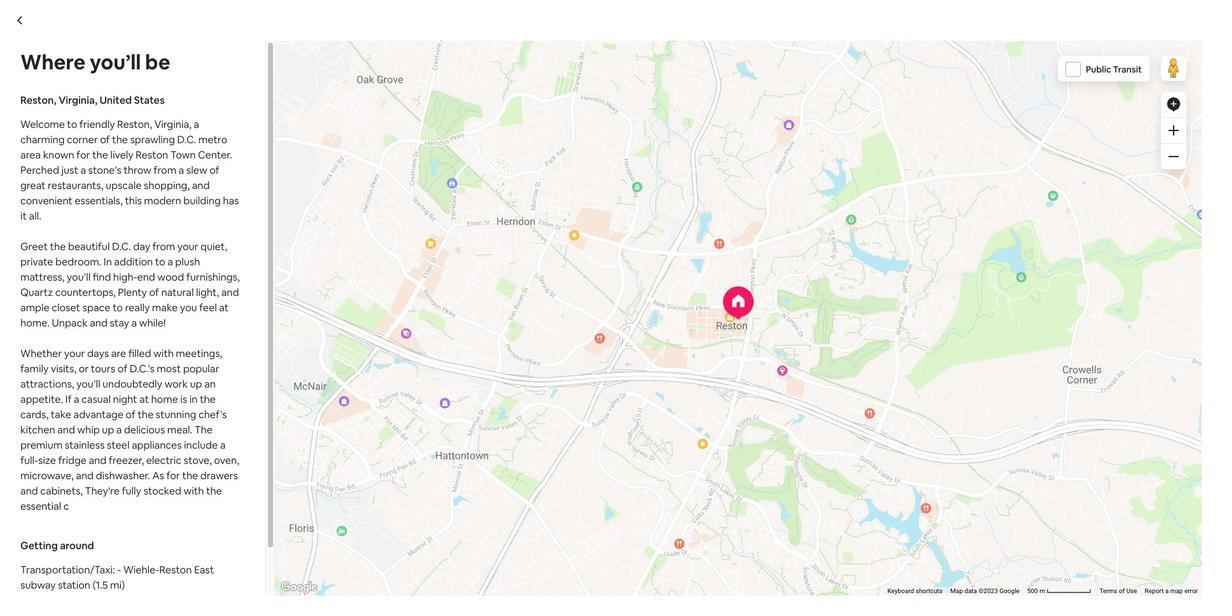 Task type: vqa. For each thing, say whether or not it's contained in the screenshot.
PROGRAMS
no



Task type: describe. For each thing, give the bounding box(es) containing it.
1 horizontal spatial has
[[742, 463, 758, 476]]

1 horizontal spatial if
[[898, 539, 904, 552]]

1 vertical spatial while!
[[702, 508, 729, 522]]

center. inside where you'll be "dialog"
[[198, 148, 232, 162]]

1 horizontal spatial fully
[[800, 570, 819, 583]]

modern inside where you'll be "dialog"
[[144, 194, 181, 208]]

1 vertical spatial kitchen
[[563, 554, 598, 568]]

1 vertical spatial full-
[[258, 570, 275, 583]]

1 vertical spatial make
[[505, 508, 530, 522]]

500 m button for keyboard shortcuts button corresponding to google map
showing 15 points of interest. region
[[784, 395, 857, 403]]

high- inside where you'll be "dialog"
[[113, 271, 137, 284]]

keyboard shortcuts button for google map
showing 20 points of interest. region
[[887, 587, 943, 596]]

hosted by global luxury suites
[[301, 580, 501, 598]]

wiehle-
[[123, 563, 159, 577]]

stocked inside where you'll be "dialog"
[[143, 484, 181, 498]]

oven, inside where you'll be "dialog"
[[214, 454, 239, 467]]

1 vertical spatial c
[[946, 570, 951, 583]]

day inside where you'll be "dialog"
[[133, 240, 150, 253]]

1 horizontal spatial ample
[[373, 508, 402, 522]]

1 vertical spatial home
[[288, 554, 315, 568]]

advantage inside where you'll be "dialog"
[[74, 408, 123, 421]]

1 vertical spatial greet
[[250, 493, 277, 507]]

1 horizontal spatial filled
[[358, 539, 381, 552]]

1 vertical spatial whip
[[620, 554, 643, 568]]

1 horizontal spatial essential
[[902, 570, 943, 583]]

keyboard shortcuts for google map
showing 20 points of interest. region
[[887, 588, 943, 595]]

quiet, inside where you'll be "dialog"
[[201, 240, 227, 253]]

building inside where you'll be "dialog"
[[183, 194, 221, 208]]

google for google map
showing 20 points of interest. region
[[1000, 588, 1020, 595]]

whip inside where you'll be "dialog"
[[77, 423, 100, 437]]

sprawling inside where you'll be "dialog"
[[130, 133, 175, 146]]

east
[[194, 563, 214, 577]]

1 vertical spatial countertops,
[[897, 493, 958, 507]]

has inside where you'll be "dialog"
[[223, 194, 239, 208]]

1 horizontal spatial natural
[[293, 508, 326, 522]]

1 vertical spatial mi)
[[109, 609, 124, 616]]

1 horizontal spatial stone's
[[922, 447, 955, 461]]

global
[[370, 580, 412, 598]]

500 m button for keyboard shortcuts button associated with google map
showing 20 points of interest. region
[[1023, 587, 1096, 596]]

greet the beautiful d.c. day from your quiet, private bedroom. in addition to a plush mattress, you'll find high-end wood furnishings, quartz countertops, plenty of natural light, and ample closet space to really make you feel at home. unpack and stay a while! inside where you'll be "dialog"
[[20, 240, 240, 330]]

1 vertical spatial feel
[[552, 508, 570, 522]]

zoom out image
[[930, 209, 940, 219]]

1 vertical spatial all.
[[769, 463, 781, 476]]

private inside where you'll be "dialog"
[[20, 255, 53, 269]]

use for google map
showing 20 points of interest. region
[[1126, 588, 1137, 595]]

family inside where you'll be "dialog"
[[20, 362, 49, 376]]

bellmont
[[154, 609, 196, 616]]

1 horizontal spatial are
[[341, 539, 356, 552]]

4.46 · 13 reviews
[[801, 34, 858, 44]]

1 horizontal spatial private
[[459, 493, 492, 507]]

1 horizontal spatial states
[[364, 423, 394, 437]]

drag pegman onto the map to open street view image
[[1161, 55, 1186, 81]]

1 vertical spatial just
[[895, 447, 912, 461]]

station
[[54, 609, 88, 616]]

essentials, inside where you'll be "dialog"
[[75, 194, 123, 208]]

1 horizontal spatial d.c.'s
[[563, 539, 588, 552]]

1 horizontal spatial meal.
[[710, 554, 735, 568]]

500 m for google map
showing 20 points of interest. region
[[1027, 588, 1047, 595]]

quartz inside where you'll be "dialog"
[[20, 286, 53, 299]]

station
[[58, 579, 90, 592]]

1 vertical spatial end
[[758, 493, 776, 507]]

1 vertical spatial visits,
[[484, 539, 510, 552]]

map for keyboard shortcuts button associated with google map
showing 20 points of interest. region
[[950, 588, 963, 595]]

1 vertical spatial or
[[512, 539, 522, 552]]

1 vertical spatial furnishings,
[[807, 493, 860, 507]]

terms of use link for keyboard shortcuts button corresponding to google map
showing 15 points of interest. region's '500 m' button
[[861, 395, 898, 402]]

1 vertical spatial mattress,
[[641, 493, 685, 507]]

1 horizontal spatial in
[[542, 493, 551, 507]]

1 vertical spatial stainless
[[802, 554, 842, 568]]

1 horizontal spatial really
[[478, 508, 503, 522]]

subway
[[20, 579, 56, 592]]

1 vertical spatial corner
[[477, 447, 508, 461]]

while! inside where you'll be "dialog"
[[139, 316, 166, 330]]

kitchen inside where you'll be "dialog"
[[20, 423, 55, 437]]

1 vertical spatial perched
[[854, 447, 893, 461]]

1 vertical spatial space
[[435, 508, 463, 522]]

find inside where you'll be "dialog"
[[93, 271, 111, 284]]

1 vertical spatial charming
[[431, 447, 475, 461]]

1 horizontal spatial transit
[[874, 121, 903, 132]]

stainless inside where you'll be "dialog"
[[65, 439, 105, 452]]

bedroom. inside where you'll be "dialog"
[[55, 255, 101, 269]]

1 vertical spatial plush
[[614, 493, 639, 507]]

0 vertical spatial mi)
[[110, 579, 125, 592]]

error for google map
showing 20 points of interest. region
[[1185, 588, 1198, 595]]

1 vertical spatial great
[[348, 463, 373, 476]]

google image for google map
showing 15 points of interest. region
[[253, 387, 295, 403]]

1 vertical spatial home.
[[584, 508, 613, 522]]

transportation/taxi:  -  wiehle-reston east subway station (1.5 mi) subway lines: silver  - reston town center transit station (0.5 mi)  12051 bellmont dr
[[20, 563, 214, 616]]

lines:
[[59, 594, 82, 607]]

1 vertical spatial cabinets,
[[718, 570, 761, 583]]

perched inside where you'll be "dialog"
[[20, 164, 59, 177]]

1 horizontal spatial welcome to friendly reston, virginia, a charming corner of the sprawling d.c. metro area known for the lively reston town center. perched just a stone's throw from a slew of great restaurants, upscale shopping, and convenient essentials, this modern building has it all.
[[250, 447, 955, 476]]

1 vertical spatial modern
[[663, 463, 700, 476]]

1 vertical spatial public transit
[[847, 121, 903, 132]]

1 vertical spatial freezer,
[[346, 570, 381, 583]]

1 horizontal spatial area
[[640, 447, 660, 461]]

1 vertical spatial size
[[275, 570, 293, 583]]

appliances inside where you'll be "dialog"
[[132, 439, 182, 452]]

1 vertical spatial this
[[644, 463, 661, 476]]

corner inside where you'll be "dialog"
[[67, 133, 98, 146]]

reviews
[[832, 34, 858, 44]]

most inside where you'll be "dialog"
[[157, 362, 181, 376]]

d.c.'s inside where you'll be "dialog"
[[130, 362, 155, 376]]

in inside where you'll be "dialog"
[[190, 393, 198, 406]]

hosted
[[301, 580, 348, 598]]

keyboard for keyboard shortcuts button associated with google map
showing 20 points of interest. region
[[887, 588, 914, 595]]

as inside where you'll be "dialog"
[[152, 469, 164, 482]]

1 horizontal spatial center.
[[818, 447, 852, 461]]

if inside where you'll be "dialog"
[[65, 393, 72, 406]]

add a place to the map image
[[1166, 97, 1181, 112]]

1 vertical spatial most
[[590, 539, 615, 552]]

casual inside where you'll be "dialog"
[[82, 393, 111, 406]]

show more button
[[250, 502, 314, 515]]

1 horizontal spatial whether your days are filled with meetings, family visits, or tours of d.c.'s most popular attractions, you'll undoubtedly work up an appetite. if a casual night at home is in the cards, take advantage of the stunning chef's kitchen and whip up a delicious meal. the premium stainless steel appliances include a full-size fridge and freezer, electric stove, oven, microwave, and dishwasher. as for the drawers and cabinets, they're fully stocked with the essential c
[[250, 539, 955, 583]]

1 horizontal spatial days
[[317, 539, 338, 552]]

meetings, inside where you'll be "dialog"
[[176, 347, 222, 360]]

1 vertical spatial town
[[790, 447, 815, 461]]

(0.5
[[90, 609, 107, 616]]

1 vertical spatial the
[[738, 554, 756, 568]]

use for google map
showing 15 points of interest. region
[[887, 395, 898, 402]]

full- inside where you'll be "dialog"
[[20, 454, 38, 467]]

500 for keyboard shortcuts button associated with google map
showing 20 points of interest. region
[[1027, 588, 1038, 595]]

report a map error link for '500 m' button in the where you'll be "dialog"
[[1145, 588, 1198, 595]]

1 horizontal spatial addition
[[553, 493, 592, 507]]

show
[[250, 502, 276, 515]]

luxury
[[415, 580, 459, 598]]

make inside where you'll be "dialog"
[[152, 301, 178, 314]]

google map
showing 15 points of interest. region
[[209, 88, 1024, 414]]

show more
[[250, 502, 304, 515]]

1 vertical spatial throw
[[250, 463, 278, 476]]

unpack inside where you'll be "dialog"
[[52, 316, 88, 330]]

chef's inside where you'll be "dialog"
[[199, 408, 227, 421]]

1 horizontal spatial essentials,
[[594, 463, 642, 476]]

home inside where you'll be "dialog"
[[151, 393, 178, 406]]

furnishings, inside where you'll be "dialog"
[[186, 271, 240, 284]]

microwave, inside where you'll be "dialog"
[[20, 469, 74, 482]]

1 horizontal spatial tours
[[525, 539, 549, 552]]

1 vertical spatial you
[[533, 508, 550, 522]]

1 horizontal spatial united
[[329, 423, 361, 437]]

where you'll be for around
[[20, 49, 170, 75]]

4.46
[[801, 34, 816, 44]]

where you'll be dialog
[[0, 0, 1222, 616]]

light, inside where you'll be "dialog"
[[196, 286, 219, 299]]

map data ©2023 google for google map
showing 20 points of interest. region
[[950, 588, 1020, 595]]

metro inside where you'll be "dialog"
[[198, 133, 227, 146]]

space inside where you'll be "dialog"
[[82, 301, 110, 314]]

1 vertical spatial steel
[[844, 554, 867, 568]]

1 vertical spatial fridge
[[295, 570, 324, 583]]

more
[[278, 502, 304, 515]]

1 vertical spatial premium
[[758, 554, 800, 568]]

1 vertical spatial undoubtedly
[[737, 539, 797, 552]]

terms of use for google map
showing 20 points of interest. region
[[1100, 588, 1137, 595]]

0 vertical spatial transit
[[1113, 64, 1142, 75]]

1 horizontal spatial whether
[[250, 539, 291, 552]]

1 vertical spatial include
[[921, 554, 955, 568]]

reston, virginia, united states inside where you'll be "dialog"
[[20, 94, 165, 107]]

13
[[822, 34, 830, 44]]

beautiful inside where you'll be "dialog"
[[68, 240, 110, 253]]

be for around
[[145, 49, 170, 75]]

1 vertical spatial delicious
[[667, 554, 708, 568]]

essential inside where you'll be "dialog"
[[20, 500, 61, 513]]

shopping, inside where you'll be "dialog"
[[144, 179, 190, 192]]

is inside where you'll be "dialog"
[[180, 393, 187, 406]]

1 horizontal spatial stocked
[[822, 570, 860, 583]]

premium inside where you'll be "dialog"
[[20, 439, 63, 452]]

report for google map
showing 20 points of interest. region
[[1145, 588, 1164, 595]]

known inside where you'll be "dialog"
[[43, 148, 74, 162]]

shortcuts for keyboard shortcuts button associated with google map
showing 20 points of interest. region
[[916, 588, 943, 595]]

report a map error for report a map error link in where you'll be "dialog"
[[1145, 588, 1198, 595]]

delicious inside where you'll be "dialog"
[[124, 423, 165, 437]]

transit inside transportation/taxi:  -  wiehle-reston east subway station (1.5 mi) subway lines: silver  - reston town center transit station (0.5 mi)  12051 bellmont dr
[[20, 609, 52, 616]]

1 vertical spatial day
[[363, 493, 380, 507]]

1 horizontal spatial as
[[611, 570, 623, 583]]

1 horizontal spatial cards,
[[355, 554, 383, 568]]

0 horizontal spatial public
[[847, 121, 872, 132]]

night inside where you'll be "dialog"
[[113, 393, 137, 406]]

1 horizontal spatial -
[[117, 563, 121, 577]]

0 vertical spatial town
[[170, 148, 196, 162]]

your stay location, map pin image inside google map
showing 15 points of interest. region
[[591, 219, 622, 251]]

subway
[[20, 594, 57, 607]]

plenty inside where you'll be "dialog"
[[118, 286, 147, 299]]

1 horizontal spatial dishwasher.
[[554, 570, 608, 583]]

terms of use for google map
showing 15 points of interest. region
[[861, 395, 898, 402]]

1 horizontal spatial stove,
[[421, 570, 449, 583]]

1 horizontal spatial drawers
[[659, 570, 696, 583]]

1 horizontal spatial metro
[[609, 447, 638, 461]]

1 vertical spatial stunning
[[490, 554, 531, 568]]

1 vertical spatial attractions,
[[655, 539, 709, 552]]

1 horizontal spatial lively
[[730, 447, 753, 461]]

restaurants, inside where you'll be "dialog"
[[48, 179, 103, 192]]

1 vertical spatial upscale
[[433, 463, 469, 476]]

data for keyboard shortcuts button corresponding to google map
showing 15 points of interest. region
[[725, 395, 738, 402]]

work inside where you'll be "dialog"
[[165, 377, 188, 391]]

1 vertical spatial plenty
[[250, 508, 279, 522]]

stunning inside where you'll be "dialog"
[[156, 408, 196, 421]]

1 horizontal spatial electric
[[383, 570, 419, 583]]

1 vertical spatial restaurants,
[[375, 463, 431, 476]]

an inside where you'll be "dialog"
[[204, 377, 216, 391]]

1 vertical spatial sprawling
[[541, 447, 585, 461]]

1 horizontal spatial chef's
[[533, 554, 561, 568]]

center
[[180, 594, 212, 607]]

upscale inside where you'll be "dialog"
[[106, 179, 142, 192]]

really inside where you'll be "dialog"
[[125, 301, 150, 314]]

1 vertical spatial an
[[839, 539, 850, 552]]



Task type: locate. For each thing, give the bounding box(es) containing it.
all. inside where you'll be "dialog"
[[29, 209, 41, 223]]

m for google map
showing 15 points of interest. region
[[801, 395, 806, 402]]

1 horizontal spatial data
[[964, 588, 977, 595]]

area
[[20, 148, 41, 162], [640, 447, 660, 461]]

0 horizontal spatial great
[[20, 179, 46, 192]]

0 horizontal spatial an
[[204, 377, 216, 391]]

where you'll be inside "dialog"
[[20, 49, 170, 75]]

500 m for google map
showing 15 points of interest. region
[[788, 395, 808, 402]]

getting
[[20, 539, 58, 552]]

sprawling
[[130, 133, 175, 146], [541, 447, 585, 461]]

throw inside where you'll be "dialog"
[[124, 164, 151, 177]]

your
[[177, 240, 198, 253], [64, 347, 85, 360], [407, 493, 428, 507], [294, 539, 314, 552]]

1 vertical spatial is
[[317, 554, 324, 568]]

1 vertical spatial chef's
[[533, 554, 561, 568]]

1 horizontal spatial greet
[[250, 493, 277, 507]]

add a place to the map image
[[927, 154, 942, 169]]

where for getting
[[20, 49, 85, 75]]

charming
[[20, 133, 65, 146], [431, 447, 475, 461]]

great inside where you'll be "dialog"
[[20, 179, 46, 192]]

error inside where you'll be "dialog"
[[1185, 588, 1198, 595]]

electric inside where you'll be "dialog"
[[146, 454, 181, 467]]

just inside where you'll be "dialog"
[[61, 164, 78, 177]]

1 horizontal spatial family
[[454, 539, 482, 552]]

really
[[125, 301, 150, 314], [478, 508, 503, 522]]

zoom in image down add a place to the map icon
[[1169, 125, 1179, 136]]

1 horizontal spatial zoom in image
[[1169, 125, 1179, 136]]

tours inside where you'll be "dialog"
[[91, 362, 115, 376]]

1 horizontal spatial slew
[[313, 463, 333, 476]]

1 vertical spatial take
[[385, 554, 406, 568]]

0 horizontal spatial popular
[[183, 362, 219, 376]]

1 horizontal spatial appetite.
[[853, 539, 895, 552]]

0 vertical spatial use
[[887, 395, 898, 402]]

popular
[[183, 362, 219, 376], [617, 539, 653, 552]]

1 vertical spatial slew
[[313, 463, 333, 476]]

full-
[[20, 454, 38, 467], [258, 570, 275, 583]]

1 horizontal spatial appliances
[[869, 554, 919, 568]]

cards,
[[20, 408, 48, 421], [355, 554, 383, 568]]

report for google map
showing 15 points of interest. region
[[906, 395, 925, 402]]

keyboard shortcuts button for google map
showing 15 points of interest. region
[[648, 395, 704, 403]]

500 m inside where you'll be "dialog"
[[1027, 588, 1047, 595]]

1 horizontal spatial premium
[[758, 554, 800, 568]]

where you'll be for virginia,
[[250, 65, 349, 83]]

1 horizontal spatial microwave,
[[479, 570, 532, 583]]

0 vertical spatial private
[[20, 255, 53, 269]]

1 horizontal spatial welcome
[[250, 447, 294, 461]]

microwave,
[[20, 469, 74, 482], [479, 570, 532, 583]]

zoom out image
[[1169, 151, 1179, 162]]

reston
[[136, 148, 168, 162], [755, 447, 788, 461], [159, 563, 192, 577], [117, 594, 150, 607]]

end inside where you'll be "dialog"
[[137, 271, 155, 284]]

are inside where you'll be "dialog"
[[111, 347, 126, 360]]

be inside "dialog"
[[145, 49, 170, 75]]

public
[[1086, 64, 1111, 75], [847, 121, 872, 132]]

plush
[[175, 255, 200, 269], [614, 493, 639, 507]]

metro
[[198, 133, 227, 146], [609, 447, 638, 461]]

1 horizontal spatial convenient
[[539, 463, 591, 476]]

0 vertical spatial -
[[117, 563, 121, 577]]

0 vertical spatial filled
[[128, 347, 151, 360]]

zoom in image
[[1169, 125, 1179, 136], [930, 183, 940, 193]]

up
[[190, 377, 202, 391], [102, 423, 114, 437], [825, 539, 837, 552], [645, 554, 657, 568]]

keyboard inside where you'll be "dialog"
[[887, 588, 914, 595]]

0 vertical spatial throw
[[124, 164, 151, 177]]

1 vertical spatial stocked
[[822, 570, 860, 583]]

1 horizontal spatial map data ©2023 google
[[950, 588, 1020, 595]]

- right silver on the bottom left
[[111, 594, 115, 607]]

where
[[20, 49, 85, 75], [250, 65, 293, 83]]

- left the wiehle-
[[117, 563, 121, 577]]

0 horizontal spatial casual
[[82, 393, 111, 406]]

casual
[[82, 393, 111, 406], [914, 539, 943, 552]]

end
[[137, 271, 155, 284], [758, 493, 776, 507]]

appetite.
[[20, 393, 63, 406], [853, 539, 895, 552]]

include inside where you'll be "dialog"
[[184, 439, 218, 452]]

500 m button inside where you'll be "dialog"
[[1023, 587, 1096, 596]]

stocked
[[143, 484, 181, 498], [822, 570, 860, 583]]

data for keyboard shortcuts button associated with google map
showing 20 points of interest. region
[[964, 588, 977, 595]]

high-
[[113, 271, 137, 284], [734, 493, 758, 507]]

home. inside where you'll be "dialog"
[[20, 316, 50, 330]]

great
[[20, 179, 46, 192], [348, 463, 373, 476]]

it inside where you'll be "dialog"
[[20, 209, 27, 223]]

countertops, inside where you'll be "dialog"
[[55, 286, 116, 299]]

states inside where you'll be "dialog"
[[134, 94, 165, 107]]

greet
[[20, 240, 48, 253], [250, 493, 277, 507]]

appetite. inside where you'll be "dialog"
[[20, 393, 63, 406]]

report a map error link for keyboard shortcuts button corresponding to google map
showing 15 points of interest. region's '500 m' button
[[906, 395, 959, 402]]

map
[[711, 395, 724, 402], [950, 588, 963, 595]]

0 horizontal spatial ©2023
[[740, 395, 759, 402]]

1 horizontal spatial shopping,
[[471, 463, 517, 476]]

report
[[906, 395, 925, 402], [1145, 588, 1164, 595]]

attractions, inside where you'll be "dialog"
[[20, 377, 74, 391]]

c inside where you'll be "dialog"
[[63, 500, 69, 513]]

find
[[93, 271, 111, 284], [713, 493, 732, 507]]

1 horizontal spatial building
[[702, 463, 740, 476]]

reston, virginia, united states
[[20, 94, 165, 107], [250, 423, 394, 437]]

meetings,
[[176, 347, 222, 360], [405, 539, 452, 552]]

0 vertical spatial stay
[[110, 316, 129, 330]]

1 horizontal spatial night
[[250, 554, 274, 568]]

©2023 for keyboard shortcuts button corresponding to google map
showing 15 points of interest. region
[[740, 395, 759, 402]]

0 vertical spatial sprawling
[[130, 133, 175, 146]]

learn more about the host, global luxury suites. image
[[250, 577, 291, 616], [250, 577, 291, 616]]

if
[[65, 393, 72, 406], [898, 539, 904, 552]]

error for google map
showing 15 points of interest. region
[[945, 395, 959, 402]]

map for report a map error link in where you'll be "dialog"
[[1170, 588, 1183, 595]]

shortcuts for keyboard shortcuts button corresponding to google map
showing 15 points of interest. region
[[677, 395, 704, 402]]

day
[[133, 240, 150, 253], [363, 493, 380, 507]]

welcome
[[20, 118, 65, 131], [250, 447, 294, 461]]

1 vertical spatial it
[[760, 463, 767, 476]]

1 vertical spatial tours
[[525, 539, 549, 552]]

public transit left drag pegman onto the map to open street view image
[[847, 121, 903, 132]]

be for virginia,
[[332, 65, 349, 83]]

transit left drag pegman onto the map to open street view icon
[[1113, 64, 1142, 75]]

convenient inside where you'll be "dialog"
[[20, 194, 72, 208]]

©2023 inside where you'll be "dialog"
[[979, 588, 998, 595]]

fully
[[122, 484, 141, 498], [800, 570, 819, 583]]

0 vertical spatial in
[[104, 255, 112, 269]]

1 vertical spatial natural
[[293, 508, 326, 522]]

center.
[[198, 148, 232, 162], [818, 447, 852, 461]]

wood inside where you'll be "dialog"
[[157, 271, 184, 284]]

essentials,
[[75, 194, 123, 208], [594, 463, 642, 476]]

1 horizontal spatial bedroom.
[[494, 493, 540, 507]]

google map
showing 20 points of interest. region
[[178, 0, 1222, 616]]

quartz
[[20, 286, 53, 299], [863, 493, 895, 507]]

0 horizontal spatial transit
[[20, 609, 52, 616]]

0 vertical spatial whether your days are filled with meetings, family visits, or tours of d.c.'s most popular attractions, you'll undoubtedly work up an appetite. if a casual night at home is in the cards, take advantage of the stunning chef's kitchen and whip up a delicious meal. the premium stainless steel appliances include a full-size fridge and freezer, electric stove, oven, microwave, and dishwasher. as for the drawers and cabinets, they're fully stocked with the essential c
[[20, 347, 239, 513]]

1 horizontal spatial throw
[[250, 463, 278, 476]]

in
[[104, 255, 112, 269], [542, 493, 551, 507]]

0 horizontal spatial stay
[[110, 316, 129, 330]]

where inside "dialog"
[[20, 49, 85, 75]]

whether inside where you'll be "dialog"
[[20, 347, 62, 360]]

public transit inside where you'll be "dialog"
[[1086, 64, 1142, 75]]

transportation/taxi:
[[20, 563, 115, 577]]

0 horizontal spatial google
[[760, 395, 781, 402]]

1 vertical spatial ©2023
[[979, 588, 998, 595]]

0 horizontal spatial family
[[20, 362, 49, 376]]

map
[[931, 395, 944, 402], [1170, 588, 1183, 595]]

0 vertical spatial mattress,
[[20, 271, 64, 284]]

lively
[[110, 148, 133, 162], [730, 447, 753, 461]]

use
[[887, 395, 898, 402], [1126, 588, 1137, 595]]

shortcuts inside where you'll be "dialog"
[[916, 588, 943, 595]]

mi) right the (0.5
[[109, 609, 124, 616]]

lively inside where you'll be "dialog"
[[110, 148, 133, 162]]

0 vertical spatial area
[[20, 148, 41, 162]]

is
[[180, 393, 187, 406], [317, 554, 324, 568]]

1 vertical spatial unpack
[[615, 508, 651, 522]]

days
[[87, 347, 109, 360], [317, 539, 338, 552]]

meal. inside where you'll be "dialog"
[[167, 423, 192, 437]]

0 horizontal spatial attractions,
[[20, 377, 74, 391]]

reston,
[[20, 94, 56, 107], [117, 118, 152, 131], [250, 423, 286, 437], [347, 447, 382, 461]]

map for report a map error link associated with keyboard shortcuts button corresponding to google map
showing 15 points of interest. region's '500 m' button
[[931, 395, 944, 402]]

this inside where you'll be "dialog"
[[125, 194, 142, 208]]

tours
[[91, 362, 115, 376], [525, 539, 549, 552]]

closet inside where you'll be "dialog"
[[52, 301, 80, 314]]

greet inside where you'll be "dialog"
[[20, 240, 48, 253]]

0 horizontal spatial countertops,
[[55, 286, 116, 299]]

cabinets, inside where you'll be "dialog"
[[40, 484, 83, 498]]

your stay location, map pin image
[[591, 219, 622, 251], [723, 287, 754, 319]]

public inside where you'll be "dialog"
[[1086, 64, 1111, 75]]

transit
[[1113, 64, 1142, 75], [874, 121, 903, 132], [20, 609, 52, 616]]

where for reston,
[[250, 65, 293, 83]]

keyboard for keyboard shortcuts button corresponding to google map
showing 15 points of interest. region
[[648, 395, 675, 402]]

google inside where you'll be "dialog"
[[1000, 588, 1020, 595]]

1 horizontal spatial c
[[946, 570, 951, 583]]

you'll
[[90, 49, 141, 75], [296, 65, 330, 83], [67, 271, 91, 284], [76, 377, 100, 391], [687, 493, 711, 507], [711, 539, 735, 552]]

1 vertical spatial shopping,
[[471, 463, 517, 476]]

-
[[117, 563, 121, 577], [111, 594, 115, 607]]

plenty
[[118, 286, 147, 299], [250, 508, 279, 522]]

transit left drag pegman onto the map to open street view image
[[874, 121, 903, 132]]

slew inside where you'll be "dialog"
[[186, 164, 207, 177]]

closet
[[52, 301, 80, 314], [404, 508, 433, 522]]

zoom in image for add a place to the map icon
[[1169, 125, 1179, 136]]

map data ©2023 google
[[711, 395, 781, 402], [950, 588, 1020, 595]]

you
[[180, 301, 197, 314], [533, 508, 550, 522]]

freezer, inside where you'll be "dialog"
[[109, 454, 144, 467]]

terms of use link for '500 m' button in the where you'll be "dialog"
[[1100, 588, 1137, 595]]

1 horizontal spatial friendly
[[309, 447, 344, 461]]

0 horizontal spatial microwave,
[[20, 469, 74, 482]]

whether your days are filled with meetings, family visits, or tours of d.c.'s most popular attractions, you'll undoubtedly work up an appetite. if a casual night at home is in the cards, take advantage of the stunning chef's kitchen and whip up a delicious meal. the premium stainless steel appliances include a full-size fridge and freezer, electric stove, oven, microwave, and dishwasher. as for the drawers and cabinets, they're fully stocked with the essential c inside where you'll be "dialog"
[[20, 347, 239, 513]]

building
[[183, 194, 221, 208], [702, 463, 740, 476]]

0 horizontal spatial throw
[[124, 164, 151, 177]]

1 horizontal spatial closet
[[404, 508, 433, 522]]

whether
[[20, 347, 62, 360], [250, 539, 291, 552]]

map data ©2023 google inside where you'll be "dialog"
[[950, 588, 1020, 595]]

restaurants,
[[48, 179, 103, 192], [375, 463, 431, 476]]

chef's
[[199, 408, 227, 421], [533, 554, 561, 568]]

natural inside where you'll be "dialog"
[[161, 286, 194, 299]]

drawers inside where you'll be "dialog"
[[200, 469, 238, 482]]

1 horizontal spatial home.
[[584, 508, 613, 522]]

at
[[219, 301, 229, 314], [139, 393, 149, 406], [572, 508, 581, 522], [276, 554, 286, 568]]

1 vertical spatial microwave,
[[479, 570, 532, 583]]

addition inside where you'll be "dialog"
[[114, 255, 153, 269]]

0 vertical spatial building
[[183, 194, 221, 208]]

report a map error for report a map error link associated with keyboard shortcuts button corresponding to google map
showing 15 points of interest. region's '500 m' button
[[906, 395, 959, 402]]

m
[[801, 395, 806, 402], [1040, 588, 1045, 595]]

silver
[[84, 594, 109, 607]]

light,
[[196, 286, 219, 299], [328, 508, 351, 522]]

whether your days are filled with meetings, family visits, or tours of d.c.'s most popular attractions, you'll undoubtedly work up an appetite. if a casual night at home is in the cards, take advantage of the stunning chef's kitchen and whip up a delicious meal. the premium stainless steel appliances include a full-size fridge and freezer, electric stove, oven, microwave, and dishwasher. as for the drawers and cabinets, they're fully stocked with the essential c
[[20, 347, 239, 513], [250, 539, 955, 583]]

0 vertical spatial welcome
[[20, 118, 65, 131]]

0 vertical spatial greet
[[20, 240, 48, 253]]

0 horizontal spatial keyboard
[[648, 395, 675, 402]]

1 horizontal spatial 500
[[1027, 588, 1038, 595]]

dishwasher. inside where you'll be "dialog"
[[96, 469, 150, 482]]

map data ©2023 google for google map
showing 15 points of interest. region
[[711, 395, 781, 402]]

0 horizontal spatial shortcuts
[[677, 395, 704, 402]]

size inside where you'll be "dialog"
[[38, 454, 56, 467]]

google image for google map
showing 20 points of interest. region
[[278, 579, 320, 596]]

1 vertical spatial casual
[[914, 539, 943, 552]]

undoubtedly inside where you'll be "dialog"
[[102, 377, 162, 391]]

getting around
[[20, 539, 94, 552]]

days inside where you'll be "dialog"
[[87, 347, 109, 360]]

google image
[[253, 387, 295, 403], [278, 579, 320, 596]]

friendly inside where you'll be "dialog"
[[79, 118, 115, 131]]

zoom in image up zoom out icon
[[930, 183, 940, 193]]

wood
[[157, 271, 184, 284], [778, 493, 805, 507]]

fridge
[[58, 454, 87, 467], [295, 570, 324, 583]]

1 vertical spatial data
[[964, 588, 977, 595]]

mi)
[[110, 579, 125, 592], [109, 609, 124, 616]]

just
[[61, 164, 78, 177], [895, 447, 912, 461]]

stay inside where you'll be "dialog"
[[110, 316, 129, 330]]

1 horizontal spatial terms of use link
[[1100, 588, 1137, 595]]

12051
[[126, 609, 152, 616]]

500
[[788, 395, 799, 402], [1027, 588, 1038, 595]]

terms for terms of use link related to keyboard shortcuts button corresponding to google map
showing 15 points of interest. region's '500 m' button
[[861, 395, 878, 402]]

united
[[100, 94, 132, 107], [329, 423, 361, 437]]

1 horizontal spatial size
[[275, 570, 293, 583]]

500 inside where you'll be "dialog"
[[1027, 588, 1038, 595]]

500 for keyboard shortcuts button corresponding to google map
showing 15 points of interest. region
[[788, 395, 799, 402]]

1 horizontal spatial stunning
[[490, 554, 531, 568]]

take
[[51, 408, 71, 421], [385, 554, 406, 568]]

0 vertical spatial feel
[[199, 301, 217, 314]]

an
[[204, 377, 216, 391], [839, 539, 850, 552]]

·
[[818, 34, 820, 44]]

0 horizontal spatial has
[[223, 194, 239, 208]]

popular inside where you'll be "dialog"
[[183, 362, 219, 376]]

the inside where you'll be "dialog"
[[195, 423, 213, 437]]

1 horizontal spatial charming
[[431, 447, 475, 461]]

filled
[[128, 347, 151, 360], [358, 539, 381, 552]]

stone's inside where you'll be "dialog"
[[88, 164, 121, 177]]

drawers
[[200, 469, 238, 482], [659, 570, 696, 583]]

0 horizontal spatial welcome
[[20, 118, 65, 131]]

0 vertical spatial terms
[[861, 395, 878, 402]]

town inside transportation/taxi:  -  wiehle-reston east subway station (1.5 mi) subway lines: silver  - reston town center transit station (0.5 mi)  12051 bellmont dr
[[152, 594, 178, 607]]

terms for terms of use link in where you'll be "dialog"
[[1100, 588, 1117, 595]]

keyboard shortcuts for google map
showing 15 points of interest. region
[[648, 395, 704, 402]]

essential
[[20, 500, 61, 513], [902, 570, 943, 583]]

data inside where you'll be "dialog"
[[964, 588, 977, 595]]

1 vertical spatial private
[[459, 493, 492, 507]]

0 horizontal spatial where
[[20, 49, 85, 75]]

countertops,
[[55, 286, 116, 299], [897, 493, 958, 507]]

0 horizontal spatial quiet,
[[201, 240, 227, 253]]

meal.
[[167, 423, 192, 437], [710, 554, 735, 568]]

1 vertical spatial essentials,
[[594, 463, 642, 476]]

1 vertical spatial 500 m
[[1027, 588, 1047, 595]]

google for google map
showing 15 points of interest. region
[[760, 395, 781, 402]]

around
[[60, 539, 94, 552]]

©2023 for keyboard shortcuts button associated with google map
showing 20 points of interest. region
[[979, 588, 998, 595]]

public transit left drag pegman onto the map to open street view icon
[[1086, 64, 1142, 75]]

zoom in image for add a place to the map image
[[930, 183, 940, 193]]

welcome to friendly reston, virginia, a charming corner of the sprawling d.c. metro area known for the lively reston town center. perched just a stone's throw from a slew of great restaurants, upscale shopping, and convenient essentials, this modern building has it all.
[[20, 118, 239, 223], [250, 447, 955, 476]]

perched
[[20, 164, 59, 177], [854, 447, 893, 461]]

feel inside where you'll be "dialog"
[[199, 301, 217, 314]]

500 m
[[788, 395, 808, 402], [1027, 588, 1047, 595]]

terms of use
[[861, 395, 898, 402], [1100, 588, 1137, 595]]

mi) right (1.5
[[110, 579, 125, 592]]

0 horizontal spatial unpack
[[52, 316, 88, 330]]

1 horizontal spatial plush
[[614, 493, 639, 507]]

drag pegman onto the map to open street view image
[[922, 113, 947, 138]]

0 vertical spatial casual
[[82, 393, 111, 406]]

from
[[154, 164, 176, 177], [152, 240, 175, 253], [280, 463, 303, 476], [382, 493, 405, 507]]

area inside where you'll be "dialog"
[[20, 148, 41, 162]]

0 vertical spatial 500 m
[[788, 395, 808, 402]]

m for google map
showing 20 points of interest. region
[[1040, 588, 1045, 595]]

you inside "dialog"
[[180, 301, 197, 314]]

1 vertical spatial friendly
[[309, 447, 344, 461]]

0 horizontal spatial premium
[[20, 439, 63, 452]]

they're inside where you'll be "dialog"
[[85, 484, 120, 498]]

this
[[125, 194, 142, 208], [644, 463, 661, 476]]

suites
[[461, 580, 501, 598]]

1 vertical spatial whether
[[250, 539, 291, 552]]

beautiful
[[68, 240, 110, 253], [298, 493, 339, 507]]

welcome inside where you'll be "dialog"
[[20, 118, 65, 131]]

in inside where you'll be "dialog"
[[104, 255, 112, 269]]

0 horizontal spatial visits,
[[51, 362, 77, 376]]

transit down subway at the left bottom
[[20, 609, 52, 616]]

virginia,
[[59, 94, 97, 107], [154, 118, 191, 131], [288, 423, 327, 437], [384, 447, 421, 461]]

fully inside where you'll be "dialog"
[[122, 484, 141, 498]]

map for keyboard shortcuts button corresponding to google map
showing 15 points of interest. region
[[711, 395, 724, 402]]

steel inside where you'll be "dialog"
[[107, 439, 129, 452]]

1 vertical spatial area
[[640, 447, 660, 461]]

charming inside where you'll be "dialog"
[[20, 133, 65, 146]]

mattress,
[[20, 271, 64, 284], [641, 493, 685, 507]]

and
[[192, 179, 210, 192], [221, 286, 239, 299], [90, 316, 108, 330], [57, 423, 75, 437], [89, 454, 106, 467], [519, 463, 537, 476], [76, 469, 94, 482], [20, 484, 38, 498], [353, 508, 371, 522], [653, 508, 671, 522], [600, 554, 618, 568], [326, 570, 344, 583], [534, 570, 552, 583], [699, 570, 716, 583]]

in
[[190, 393, 198, 406], [326, 554, 334, 568]]

private
[[20, 255, 53, 269], [459, 493, 492, 507]]

or inside where you'll be "dialog"
[[79, 362, 89, 376]]

1 horizontal spatial work
[[799, 539, 823, 552]]

ample inside where you'll be "dialog"
[[20, 301, 49, 314]]

united inside where you'll be "dialog"
[[100, 94, 132, 107]]

stove, inside where you'll be "dialog"
[[184, 454, 212, 467]]

keyboard shortcuts
[[648, 395, 704, 402], [887, 588, 943, 595]]

0 vertical spatial dishwasher.
[[96, 469, 150, 482]]

by
[[351, 580, 367, 598]]

1 vertical spatial family
[[454, 539, 482, 552]]

(1.5
[[93, 579, 108, 592]]



